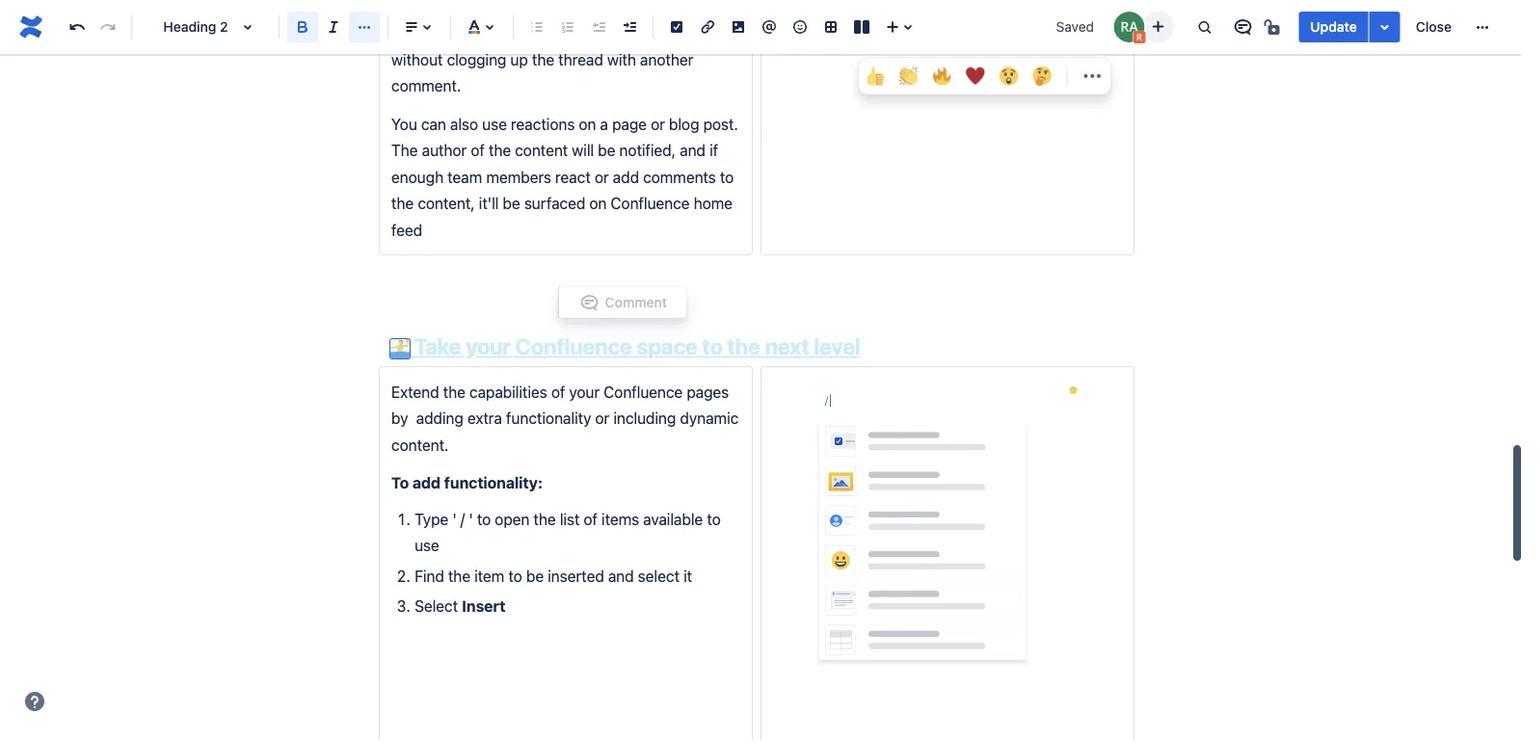 Task type: describe. For each thing, give the bounding box(es) containing it.
without
[[391, 50, 443, 69]]

italic ⌘i image
[[322, 15, 345, 39]]

adding
[[416, 409, 464, 428]]

adjust update settings image
[[1374, 15, 1397, 39]]

select
[[638, 567, 680, 585]]

or inside use reactions when you want to support a comment or acknowledge you've seen one without clogging up the thread with another comment.
[[461, 24, 475, 42]]

1 ' from the left
[[453, 510, 457, 528]]

/
[[461, 510, 465, 528]]

mention image
[[758, 15, 781, 39]]

of inside type ' / ' to open the list of items available to use
[[584, 510, 598, 528]]

the up feed
[[391, 194, 414, 213]]

add inside the you can also use reactions on a page or blog post. the author of the content will be notified, and if enough team members react or add comments to the content, it'll be surfaced on confluence home feed
[[613, 168, 639, 186]]

to add functionality:
[[391, 474, 543, 492]]

feed
[[391, 221, 422, 239]]

reactions inside the you can also use reactions on a page or blog post. the author of the content will be notified, and if enough team members react or add comments to the content, it'll be surfaced on confluence home feed
[[511, 115, 575, 133]]

enough
[[391, 168, 444, 186]]

2
[[220, 19, 228, 35]]

surfaced
[[524, 194, 586, 213]]

to inside use reactions when you want to support a comment or acknowledge you've seen one without clogging up the thread with another comment.
[[598, 0, 612, 16]]

content,
[[418, 194, 475, 213]]

saved
[[1056, 19, 1095, 35]]

redo ⌘⇧z image
[[96, 15, 120, 39]]

or inside extend the capabilities of your confluence pages by  adding extra functionality or including dynamic content.
[[595, 409, 610, 428]]

more image
[[1471, 15, 1495, 39]]

you can also use reactions on a page or blog post. the author of the content will be notified, and if enough team members react or add comments to the content, it'll be surfaced on confluence home feed
[[391, 115, 742, 239]]

clogging
[[447, 50, 507, 69]]

pages
[[687, 383, 729, 401]]

your inside extend the capabilities of your confluence pages by  adding extra functionality or including dynamic content.
[[569, 383, 600, 401]]

items
[[602, 510, 639, 528]]

next
[[765, 333, 810, 359]]

use reactions when you want to support a comment or acknowledge you've seen one without clogging up the thread with another comment.
[[391, 0, 698, 95]]

reactions inside use reactions when you want to support a comment or acknowledge you've seen one without clogging up the thread with another comment.
[[423, 0, 487, 16]]

including
[[614, 409, 676, 428]]

level
[[814, 333, 861, 359]]

of inside the you can also use reactions on a page or blog post. the author of the content will be notified, and if enough team members react or add comments to the content, it'll be surfaced on confluence home feed
[[471, 141, 485, 160]]

notified,
[[620, 141, 676, 160]]

functionality:
[[444, 474, 543, 492]]

find the item to be inserted and select it
[[415, 567, 692, 585]]

the inside extend the capabilities of your confluence pages by  adding extra functionality or including dynamic content.
[[443, 383, 466, 401]]

action item image
[[665, 15, 688, 39]]

a inside the you can also use reactions on a page or blog post. the author of the content will be notified, and if enough team members react or add comments to the content, it'll be surfaced on confluence home feed
[[600, 115, 608, 133]]

to inside the you can also use reactions on a page or blog post. the author of the content will be notified, and if enough team members react or add comments to the content, it'll be surfaced on confluence home feed
[[720, 168, 734, 186]]

to right available
[[707, 510, 721, 528]]

inserted
[[548, 567, 604, 585]]

update
[[1311, 19, 1357, 35]]

react
[[555, 168, 591, 186]]

heading 2 button
[[140, 6, 271, 48]]

acknowledge
[[479, 24, 571, 42]]

bold ⌘b image
[[291, 15, 314, 39]]

the right find
[[448, 567, 471, 585]]

2 ' from the left
[[469, 510, 473, 528]]

find and replace image
[[1193, 15, 1216, 39]]

seen
[[624, 24, 657, 42]]

content
[[515, 141, 568, 160]]

type
[[415, 510, 449, 528]]

select insert
[[415, 597, 506, 615]]

more formatting image
[[353, 15, 376, 39]]

0 vertical spatial be
[[598, 141, 616, 160]]

and inside the you can also use reactions on a page or blog post. the author of the content will be notified, and if enough team members react or add comments to the content, it'll be surfaced on confluence home feed
[[680, 141, 706, 160]]

no restrictions image
[[1263, 15, 1286, 39]]

the inside type ' / ' to open the list of items available to use
[[534, 510, 556, 528]]

will
[[572, 141, 594, 160]]

use
[[391, 0, 419, 16]]

layouts image
[[850, 15, 874, 39]]

it'll
[[479, 194, 499, 213]]

add image, video, or file image
[[727, 15, 750, 39]]

extend the capabilities of your confluence pages by  adding extra functionality or including dynamic content.
[[391, 383, 743, 454]]

of inside extend the capabilities of your confluence pages by  adding extra functionality or including dynamic content.
[[551, 383, 565, 401]]

list
[[560, 510, 580, 528]]

update button
[[1299, 12, 1369, 42]]

you
[[532, 0, 557, 16]]

if
[[710, 141, 718, 160]]

invite to edit image
[[1147, 15, 1170, 38]]

type ' / ' to open the list of items available to use
[[415, 510, 725, 555]]



Task type: locate. For each thing, give the bounding box(es) containing it.
it
[[684, 567, 692, 585]]

one
[[661, 24, 687, 42]]

a left page
[[600, 115, 608, 133]]

numbered list ⌘⇧7 image
[[556, 15, 580, 39]]

thread
[[559, 50, 603, 69]]

or up the clogging
[[461, 24, 475, 42]]

of right list
[[584, 510, 598, 528]]

open
[[495, 510, 530, 528]]

confluence inside the you can also use reactions on a page or blog post. the author of the content will be notified, and if enough team members react or add comments to the content, it'll be surfaced on confluence home feed
[[611, 194, 690, 213]]

or left including
[[595, 409, 610, 428]]

comment icon image
[[1232, 15, 1255, 39]]

be right the it'll
[[503, 194, 520, 213]]

use
[[482, 115, 507, 133], [415, 536, 439, 555]]

the
[[532, 50, 555, 69], [489, 141, 511, 160], [391, 194, 414, 213], [727, 333, 761, 359], [443, 383, 466, 401], [534, 510, 556, 528], [448, 567, 471, 585]]

up
[[511, 50, 528, 69]]

add
[[613, 168, 639, 186], [413, 474, 441, 492]]

close
[[1416, 19, 1452, 35]]

0 vertical spatial and
[[680, 141, 706, 160]]

0 vertical spatial reactions
[[423, 0, 487, 16]]

to
[[598, 0, 612, 16], [720, 168, 734, 186], [702, 333, 723, 359], [477, 510, 491, 528], [707, 510, 721, 528], [509, 567, 522, 585]]

confluence image
[[15, 12, 46, 42], [15, 12, 46, 42]]

ruby anderson image
[[1114, 12, 1145, 42]]

1 horizontal spatial a
[[674, 0, 682, 16]]

0 horizontal spatial add
[[413, 474, 441, 492]]

the up members
[[489, 141, 511, 160]]

1 vertical spatial use
[[415, 536, 439, 555]]

1 horizontal spatial '
[[469, 510, 473, 528]]

0 horizontal spatial reactions
[[423, 0, 487, 16]]

undo ⌘z image
[[66, 15, 89, 39]]

take your confluence space to the next level
[[410, 333, 861, 359]]

1 vertical spatial of
[[551, 383, 565, 401]]

0 horizontal spatial '
[[453, 510, 457, 528]]

use inside type ' / ' to open the list of items available to use
[[415, 536, 439, 555]]

0 vertical spatial confluence
[[611, 194, 690, 213]]

take
[[414, 333, 461, 359]]

' right /
[[469, 510, 473, 528]]

1 vertical spatial reactions
[[511, 115, 575, 133]]

author
[[422, 141, 467, 160]]

1 horizontal spatial of
[[551, 383, 565, 401]]

add down notified, at the top left
[[613, 168, 639, 186]]

indent tab image
[[618, 15, 641, 39]]

0 vertical spatial of
[[471, 141, 485, 160]]

1 horizontal spatial add
[[613, 168, 639, 186]]

be right will
[[598, 141, 616, 160]]

2 horizontal spatial of
[[584, 510, 598, 528]]

heading 2
[[163, 19, 228, 35]]

0 vertical spatial on
[[579, 115, 596, 133]]

can
[[421, 115, 446, 133]]

team
[[448, 168, 482, 186]]

insert
[[462, 597, 506, 615]]

the left list
[[534, 510, 556, 528]]

members
[[486, 168, 551, 186]]

space
[[637, 333, 698, 359]]

reactions up comment
[[423, 0, 487, 16]]

close button
[[1405, 12, 1464, 42]]

2 vertical spatial confluence
[[604, 383, 683, 401]]

bullet list ⌘⇧8 image
[[526, 15, 549, 39]]

to right space
[[702, 333, 723, 359]]

a
[[674, 0, 682, 16], [600, 115, 608, 133]]

1 vertical spatial be
[[503, 194, 520, 213]]

your
[[466, 333, 511, 359], [569, 383, 600, 401]]

on down react
[[589, 194, 607, 213]]

or right react
[[595, 168, 609, 186]]

0 horizontal spatial a
[[600, 115, 608, 133]]

the up adding
[[443, 383, 466, 401]]

available
[[643, 510, 703, 528]]

with
[[607, 50, 636, 69]]

1 vertical spatial add
[[413, 474, 441, 492]]

dynamic
[[680, 409, 739, 428]]

capabilities
[[470, 383, 547, 401]]

emoji image
[[789, 15, 812, 39]]

' left /
[[453, 510, 457, 528]]

0 vertical spatial your
[[466, 333, 511, 359]]

add right to
[[413, 474, 441, 492]]

the
[[391, 141, 418, 160]]

another
[[640, 50, 694, 69]]

0 horizontal spatial your
[[466, 333, 511, 359]]

:man_playing_water_polo: image
[[391, 339, 410, 359], [391, 339, 410, 359]]

or
[[461, 24, 475, 42], [651, 115, 665, 133], [595, 168, 609, 186], [595, 409, 610, 428]]

a up one
[[674, 0, 682, 16]]

want
[[561, 0, 594, 16]]

1 horizontal spatial your
[[569, 383, 600, 401]]

0 horizontal spatial and
[[608, 567, 634, 585]]

extend
[[391, 383, 439, 401]]

on up will
[[579, 115, 596, 133]]

0 vertical spatial add
[[613, 168, 639, 186]]

use right also
[[482, 115, 507, 133]]

1 horizontal spatial use
[[482, 115, 507, 133]]

post.
[[703, 115, 738, 133]]

of up functionality
[[551, 383, 565, 401]]

the inside use reactions when you want to support a comment or acknowledge you've seen one without clogging up the thread with another comment.
[[532, 50, 555, 69]]

and left select
[[608, 567, 634, 585]]

1 vertical spatial on
[[589, 194, 607, 213]]

2 vertical spatial be
[[526, 567, 544, 585]]

to right 'item'
[[509, 567, 522, 585]]

reactions
[[423, 0, 487, 16], [511, 115, 575, 133]]

by
[[391, 409, 408, 428]]

functionality
[[506, 409, 591, 428]]

blog
[[669, 115, 700, 133]]

0 horizontal spatial be
[[503, 194, 520, 213]]

the left 'next' at the top right
[[727, 333, 761, 359]]

2 vertical spatial of
[[584, 510, 598, 528]]

your up capabilities
[[466, 333, 511, 359]]

select
[[415, 597, 458, 615]]

find
[[415, 567, 444, 585]]

comments
[[643, 168, 716, 186]]

1 vertical spatial your
[[569, 383, 600, 401]]

on
[[579, 115, 596, 133], [589, 194, 607, 213]]

or left blog
[[651, 115, 665, 133]]

a inside use reactions when you want to support a comment or acknowledge you've seen one without clogging up the thread with another comment.
[[674, 0, 682, 16]]

'
[[453, 510, 457, 528], [469, 510, 473, 528]]

0 horizontal spatial use
[[415, 536, 439, 555]]

the right the up
[[532, 50, 555, 69]]

1 vertical spatial a
[[600, 115, 608, 133]]

comment.
[[391, 77, 461, 95]]

of
[[471, 141, 485, 160], [551, 383, 565, 401], [584, 510, 598, 528]]

link image
[[696, 15, 719, 39]]

home
[[694, 194, 733, 213]]

you
[[391, 115, 417, 133]]

help image
[[23, 690, 46, 714]]

2 horizontal spatial be
[[598, 141, 616, 160]]

be left inserted
[[526, 567, 544, 585]]

0 vertical spatial use
[[482, 115, 507, 133]]

use inside the you can also use reactions on a page or blog post. the author of the content will be notified, and if enough team members react or add comments to the content, it'll be surfaced on confluence home feed
[[482, 115, 507, 133]]

0 vertical spatial a
[[674, 0, 682, 16]]

confluence down comments
[[611, 194, 690, 213]]

when
[[491, 0, 528, 16]]

and left if
[[680, 141, 706, 160]]

comment
[[391, 24, 457, 42]]

content.
[[391, 436, 449, 454]]

1 vertical spatial confluence
[[516, 333, 632, 359]]

reactions up content
[[511, 115, 575, 133]]

to
[[391, 474, 409, 492]]

0 horizontal spatial of
[[471, 141, 485, 160]]

heading
[[163, 19, 216, 35]]

1 vertical spatial and
[[608, 567, 634, 585]]

to right /
[[477, 510, 491, 528]]

support
[[616, 0, 670, 16]]

outdent ⇧tab image
[[587, 15, 610, 39]]

and
[[680, 141, 706, 160], [608, 567, 634, 585]]

confluence up including
[[604, 383, 683, 401]]

confluence up extend the capabilities of your confluence pages by  adding extra functionality or including dynamic content.
[[516, 333, 632, 359]]

confluence
[[611, 194, 690, 213], [516, 333, 632, 359], [604, 383, 683, 401]]

be
[[598, 141, 616, 160], [503, 194, 520, 213], [526, 567, 544, 585]]

confluence inside extend the capabilities of your confluence pages by  adding extra functionality or including dynamic content.
[[604, 383, 683, 401]]

to up home
[[720, 168, 734, 186]]

item
[[475, 567, 505, 585]]

you've
[[575, 24, 620, 42]]

table image
[[820, 15, 843, 39]]

use down type
[[415, 536, 439, 555]]

to up you've
[[598, 0, 612, 16]]

align left image
[[400, 15, 423, 39]]

of up team
[[471, 141, 485, 160]]

page
[[612, 115, 647, 133]]

extra
[[468, 409, 502, 428]]

also
[[450, 115, 478, 133]]

your up functionality
[[569, 383, 600, 401]]

1 horizontal spatial reactions
[[511, 115, 575, 133]]

1 horizontal spatial be
[[526, 567, 544, 585]]

1 horizontal spatial and
[[680, 141, 706, 160]]



Task type: vqa. For each thing, say whether or not it's contained in the screenshot.
Bold teal Radio
no



